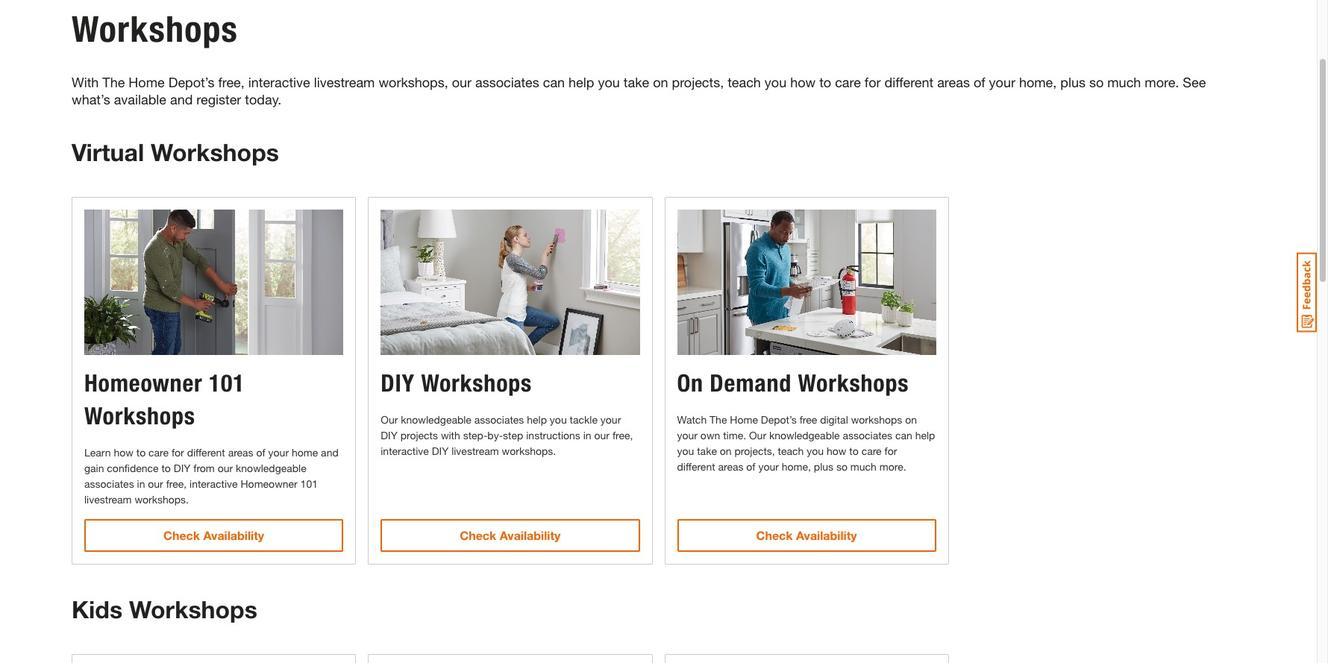 Task type: locate. For each thing, give the bounding box(es) containing it.
0 horizontal spatial homeowner
[[84, 369, 203, 398]]

teach inside watch the home depot's free digital workshops on your own time. our knowledgeable associates can help you take on projects, teach you how to care for different areas of your home, plus so much more.
[[778, 445, 804, 458]]

0 vertical spatial and
[[170, 91, 193, 107]]

the inside with the home depot's free, interactive livestream workshops, our associates can help you take on projects, teach you how to care for different areas of your home, plus so much more. see what's available and register today.
[[102, 74, 125, 90]]

free,
[[218, 74, 245, 90], [613, 429, 633, 442], [166, 478, 187, 490]]

0 vertical spatial the
[[102, 74, 125, 90]]

home,
[[1019, 74, 1057, 90], [782, 461, 811, 473]]

our
[[381, 414, 398, 426], [749, 429, 766, 442]]

areas inside watch the home depot's free digital workshops on your own time. our knowledgeable associates can help you take on projects, teach you how to care for different areas of your home, plus so much more.
[[718, 461, 744, 473]]

plus inside watch the home depot's free digital workshops on your own time. our knowledgeable associates can help you take on projects, teach you how to care for different areas of your home, plus so much more.
[[814, 461, 834, 473]]

1 vertical spatial the
[[710, 414, 727, 426]]

diy left projects
[[381, 429, 398, 442]]

workshops. inside learn how to care for different areas of your home and gain confidence to diy from our knowledgeable associates in our free, interactive homeowner 101 livestream workshops.
[[135, 493, 189, 506]]

1 horizontal spatial 101
[[300, 478, 318, 490]]

1 horizontal spatial areas
[[718, 461, 744, 473]]

1 horizontal spatial free,
[[218, 74, 245, 90]]

livestream inside our knowledgeable associates help you tackle your diy projects with step-by-step instructions in our free, interactive diy livestream workshops.
[[452, 445, 499, 458]]

2 horizontal spatial of
[[974, 74, 985, 90]]

1 vertical spatial on
[[905, 414, 917, 426]]

check availability button
[[84, 520, 343, 552], [381, 520, 640, 552], [677, 520, 936, 552]]

homeowner
[[84, 369, 203, 398], [241, 478, 298, 490]]

0 horizontal spatial check availability
[[163, 529, 264, 543]]

knowledgeable inside learn how to care for different areas of your home and gain confidence to diy from our knowledgeable associates in our free, interactive homeowner 101 livestream workshops.
[[236, 462, 306, 475]]

0 horizontal spatial how
[[114, 446, 133, 459]]

1 vertical spatial help
[[527, 414, 547, 426]]

help
[[569, 74, 594, 90], [527, 414, 547, 426], [915, 429, 935, 442]]

1 vertical spatial plus
[[814, 461, 834, 473]]

0 vertical spatial free,
[[218, 74, 245, 90]]

0 horizontal spatial can
[[543, 74, 565, 90]]

1 vertical spatial knowledgeable
[[769, 429, 840, 442]]

0 horizontal spatial our
[[381, 414, 398, 426]]

more.
[[1145, 74, 1179, 90], [880, 461, 906, 473]]

time.
[[723, 429, 746, 442]]

availability
[[203, 529, 264, 543], [500, 529, 561, 543], [796, 529, 857, 543]]

projects
[[400, 429, 438, 442]]

2 vertical spatial livestream
[[84, 493, 132, 506]]

gain
[[84, 462, 104, 475]]

2 vertical spatial different
[[677, 461, 715, 473]]

1 vertical spatial home
[[730, 414, 758, 426]]

knowledgeable up with
[[401, 414, 471, 426]]

our inside our knowledgeable associates help you tackle your diy projects with step-by-step instructions in our free, interactive diy livestream workshops.
[[381, 414, 398, 426]]

much inside watch the home depot's free digital workshops on your own time. our knowledgeable associates can help you take on projects, teach you how to care for different areas of your home, plus so much more.
[[851, 461, 877, 473]]

the up what's
[[102, 74, 125, 90]]

2 horizontal spatial check
[[756, 529, 793, 543]]

101
[[209, 369, 245, 398], [300, 478, 318, 490]]

2 availability from the left
[[500, 529, 561, 543]]

kitchen fire extinguisher with easy mount bracket, 10 b:c, dry chemical, one-time use image
[[677, 210, 936, 355]]

1 vertical spatial areas
[[228, 446, 253, 459]]

demand
[[710, 369, 792, 398]]

diy
[[381, 369, 415, 398], [381, 429, 398, 442], [432, 445, 449, 458], [174, 462, 191, 475]]

homeowner 101 workshops
[[84, 369, 245, 431]]

you
[[598, 74, 620, 90], [765, 74, 787, 90], [550, 414, 567, 426], [677, 445, 694, 458], [807, 445, 824, 458]]

free, inside learn how to care for different areas of your home and gain confidence to diy from our knowledgeable associates in our free, interactive homeowner 101 livestream workshops.
[[166, 478, 187, 490]]

areas inside learn how to care for different areas of your home and gain confidence to diy from our knowledgeable associates in our free, interactive homeowner 101 livestream workshops.
[[228, 446, 253, 459]]

2 vertical spatial areas
[[718, 461, 744, 473]]

0 horizontal spatial in
[[137, 478, 145, 490]]

workshops inside homeowner 101 workshops
[[84, 402, 195, 431]]

so
[[1089, 74, 1104, 90], [836, 461, 848, 473]]

availability for on demand workshops
[[796, 529, 857, 543]]

knowledgeable inside our knowledgeable associates help you tackle your diy projects with step-by-step instructions in our free, interactive diy livestream workshops.
[[401, 414, 471, 426]]

in inside learn how to care for different areas of your home and gain confidence to diy from our knowledgeable associates in our free, interactive homeowner 101 livestream workshops.
[[137, 478, 145, 490]]

in down confidence
[[137, 478, 145, 490]]

register
[[197, 91, 241, 107]]

check for workshops
[[460, 529, 496, 543]]

0 horizontal spatial livestream
[[84, 493, 132, 506]]

and left register
[[170, 91, 193, 107]]

1 horizontal spatial livestream
[[314, 74, 375, 90]]

3 check availability from the left
[[756, 529, 857, 543]]

1 vertical spatial livestream
[[452, 445, 499, 458]]

0 horizontal spatial the
[[102, 74, 125, 90]]

how inside with the home depot's free, interactive livestream workshops, our associates can help you take on projects, teach you how to care for different areas of your home, plus so much more. see what's available and register today.
[[790, 74, 816, 90]]

livestream inside learn how to care for different areas of your home and gain confidence to diy from our knowledgeable associates in our free, interactive homeowner 101 livestream workshops.
[[84, 493, 132, 506]]

2 in. flex putty knife image
[[381, 210, 640, 355]]

0 vertical spatial of
[[974, 74, 985, 90]]

1 horizontal spatial can
[[895, 429, 912, 442]]

home
[[129, 74, 165, 90], [730, 414, 758, 426]]

2 vertical spatial free,
[[166, 478, 187, 490]]

workshops
[[72, 7, 238, 51], [151, 138, 279, 166], [421, 369, 532, 398], [798, 369, 909, 398], [84, 402, 195, 431], [129, 596, 257, 624]]

more. left see
[[1145, 74, 1179, 90]]

1 vertical spatial 101
[[300, 478, 318, 490]]

depot's for free
[[761, 414, 797, 426]]

knowledgeable down free
[[769, 429, 840, 442]]

0 vertical spatial can
[[543, 74, 565, 90]]

help inside watch the home depot's free digital workshops on your own time. our knowledgeable associates can help you take on projects, teach you how to care for different areas of your home, plus so much more.
[[915, 429, 935, 442]]

workshops
[[851, 414, 902, 426]]

on
[[677, 369, 704, 398]]

1 vertical spatial workshops.
[[135, 493, 189, 506]]

kids workshops
[[72, 596, 257, 624]]

projects,
[[672, 74, 724, 90], [735, 445, 775, 458]]

on inside with the home depot's free, interactive livestream workshops, our associates can help you take on projects, teach you how to care for different areas of your home, plus so much more. see what's available and register today.
[[653, 74, 668, 90]]

home inside watch the home depot's free digital workshops on your own time. our knowledgeable associates can help you take on projects, teach you how to care for different areas of your home, plus so much more.
[[730, 414, 758, 426]]

confidence
[[107, 462, 159, 475]]

see
[[1183, 74, 1206, 90]]

2 vertical spatial help
[[915, 429, 935, 442]]

2 check availability from the left
[[460, 529, 561, 543]]

take
[[624, 74, 649, 90], [697, 445, 717, 458]]

1 horizontal spatial workshops.
[[502, 445, 556, 458]]

1 vertical spatial depot's
[[761, 414, 797, 426]]

home up the 'time.'
[[730, 414, 758, 426]]

care
[[835, 74, 861, 90], [862, 445, 882, 458], [149, 446, 169, 459]]

from
[[193, 462, 215, 475]]

check availability for workshops
[[460, 529, 561, 543]]

plus inside with the home depot's free, interactive livestream workshops, our associates can help you take on projects, teach you how to care for different areas of your home, plus so much more. see what's available and register today.
[[1061, 74, 1086, 90]]

0 horizontal spatial 101
[[209, 369, 245, 398]]

1 vertical spatial and
[[321, 446, 339, 459]]

plus
[[1061, 74, 1086, 90], [814, 461, 834, 473]]

home, inside watch the home depot's free digital workshops on your own time. our knowledgeable associates can help you take on projects, teach you how to care for different areas of your home, plus so much more.
[[782, 461, 811, 473]]

check availability
[[163, 529, 264, 543], [460, 529, 561, 543], [756, 529, 857, 543]]

3 check availability button from the left
[[677, 520, 936, 552]]

1 horizontal spatial home,
[[1019, 74, 1057, 90]]

2 horizontal spatial how
[[827, 445, 846, 458]]

workshops. down step at the left of page
[[502, 445, 556, 458]]

101 inside learn how to care for different areas of your home and gain confidence to diy from our knowledgeable associates in our free, interactive homeowner 101 livestream workshops.
[[300, 478, 318, 490]]

1 vertical spatial free,
[[613, 429, 633, 442]]

1 vertical spatial different
[[187, 446, 225, 459]]

our right from
[[218, 462, 233, 475]]

teach
[[728, 74, 761, 90], [778, 445, 804, 458]]

help inside with the home depot's free, interactive livestream workshops, our associates can help you take on projects, teach you how to care for different areas of your home, plus so much more. see what's available and register today.
[[569, 74, 594, 90]]

livestream down gain
[[84, 493, 132, 506]]

2 horizontal spatial areas
[[937, 74, 970, 90]]

learn how to care for different areas of your home and gain confidence to diy from our knowledgeable associates in our free, interactive homeowner 101 livestream workshops.
[[84, 446, 339, 506]]

0 vertical spatial more.
[[1145, 74, 1179, 90]]

knowledgeable down the home
[[236, 462, 306, 475]]

you inside our knowledgeable associates help you tackle your diy projects with step-by-step instructions in our free, interactive diy livestream workshops.
[[550, 414, 567, 426]]

0 vertical spatial 101
[[209, 369, 245, 398]]

1 horizontal spatial in
[[583, 429, 591, 442]]

0 vertical spatial so
[[1089, 74, 1104, 90]]

step
[[503, 429, 523, 442]]

check availability button for demand
[[677, 520, 936, 552]]

1 check from the left
[[163, 529, 200, 543]]

2 horizontal spatial check availability
[[756, 529, 857, 543]]

how
[[790, 74, 816, 90], [827, 445, 846, 458], [114, 446, 133, 459]]

0 vertical spatial take
[[624, 74, 649, 90]]

0 horizontal spatial different
[[187, 446, 225, 459]]

livestream down step-
[[452, 445, 499, 458]]

our right workshops,
[[452, 74, 472, 90]]

1 horizontal spatial check availability button
[[381, 520, 640, 552]]

0 horizontal spatial areas
[[228, 446, 253, 459]]

2 check from the left
[[460, 529, 496, 543]]

workshops.
[[502, 445, 556, 458], [135, 493, 189, 506]]

0 horizontal spatial availability
[[203, 529, 264, 543]]

virtual workshops
[[72, 138, 279, 166]]

different
[[885, 74, 934, 90], [187, 446, 225, 459], [677, 461, 715, 473]]

3 check from the left
[[756, 529, 793, 543]]

1 vertical spatial of
[[256, 446, 265, 459]]

0 vertical spatial on
[[653, 74, 668, 90]]

of
[[974, 74, 985, 90], [256, 446, 265, 459], [746, 461, 756, 473]]

can
[[543, 74, 565, 90], [895, 429, 912, 442]]

livestream
[[314, 74, 375, 90], [452, 445, 499, 458], [84, 493, 132, 506]]

0 vertical spatial projects,
[[672, 74, 724, 90]]

today.
[[245, 91, 282, 107]]

home
[[292, 446, 318, 459]]

take inside watch the home depot's free digital workshops on your own time. our knowledgeable associates can help you take on projects, teach you how to care for different areas of your home, plus so much more.
[[697, 445, 717, 458]]

the inside watch the home depot's free digital workshops on your own time. our knowledgeable associates can help you take on projects, teach you how to care for different areas of your home, plus so much more.
[[710, 414, 727, 426]]

different inside learn how to care for different areas of your home and gain confidence to diy from our knowledgeable associates in our free, interactive homeowner 101 livestream workshops.
[[187, 446, 225, 459]]

depot's left free
[[761, 414, 797, 426]]

in
[[583, 429, 591, 442], [137, 478, 145, 490]]

1 horizontal spatial teach
[[778, 445, 804, 458]]

areas
[[937, 74, 970, 90], [228, 446, 253, 459], [718, 461, 744, 473]]

and right the home
[[321, 446, 339, 459]]

1 horizontal spatial and
[[321, 446, 339, 459]]

interactive inside our knowledgeable associates help you tackle your diy projects with step-by-step instructions in our free, interactive diy livestream workshops.
[[381, 445, 429, 458]]

2 horizontal spatial help
[[915, 429, 935, 442]]

for inside with the home depot's free, interactive livestream workshops, our associates can help you take on projects, teach you how to care for different areas of your home, plus so much more. see what's available and register today.
[[865, 74, 881, 90]]

0 horizontal spatial interactive
[[190, 478, 238, 490]]

free, inside our knowledgeable associates help you tackle your diy projects with step-by-step instructions in our free, interactive diy livestream workshops.
[[613, 429, 633, 442]]

0 horizontal spatial so
[[836, 461, 848, 473]]

feedback link image
[[1297, 252, 1317, 333]]

0 horizontal spatial for
[[172, 446, 184, 459]]

1 horizontal spatial how
[[790, 74, 816, 90]]

0 horizontal spatial plus
[[814, 461, 834, 473]]

care inside with the home depot's free, interactive livestream workshops, our associates can help you take on projects, teach you how to care for different areas of your home, plus so much more. see what's available and register today.
[[835, 74, 861, 90]]

1 horizontal spatial of
[[746, 461, 756, 473]]

and
[[170, 91, 193, 107], [321, 446, 339, 459]]

1 availability from the left
[[203, 529, 264, 543]]

1 horizontal spatial help
[[569, 74, 594, 90]]

of inside watch the home depot's free digital workshops on your own time. our knowledgeable associates can help you take on projects, teach you how to care for different areas of your home, plus so much more.
[[746, 461, 756, 473]]

your
[[989, 74, 1015, 90], [601, 414, 621, 426], [677, 429, 698, 442], [268, 446, 289, 459], [758, 461, 779, 473]]

the
[[102, 74, 125, 90], [710, 414, 727, 426]]

kids
[[72, 596, 122, 624]]

interactive down projects
[[381, 445, 429, 458]]

check
[[163, 529, 200, 543], [460, 529, 496, 543], [756, 529, 793, 543]]

0 vertical spatial in
[[583, 429, 591, 442]]

1 horizontal spatial depot's
[[761, 414, 797, 426]]

3 availability from the left
[[796, 529, 857, 543]]

much left see
[[1108, 74, 1141, 90]]

2 vertical spatial knowledgeable
[[236, 462, 306, 475]]

associates inside watch the home depot's free digital workshops on your own time. our knowledgeable associates can help you take on projects, teach you how to care for different areas of your home, plus so much more.
[[843, 429, 893, 442]]

homeowner inside learn how to care for different areas of your home and gain confidence to diy from our knowledgeable associates in our free, interactive homeowner 101 livestream workshops.
[[241, 478, 298, 490]]

your inside our knowledgeable associates help you tackle your diy projects with step-by-step instructions in our free, interactive diy livestream workshops.
[[601, 414, 621, 426]]

livestream left workshops,
[[314, 74, 375, 90]]

by-
[[488, 429, 503, 442]]

associates inside learn how to care for different areas of your home and gain confidence to diy from our knowledgeable associates in our free, interactive homeowner 101 livestream workshops.
[[84, 478, 134, 490]]

1 check availability from the left
[[163, 529, 264, 543]]

for inside watch the home depot's free digital workshops on your own time. our knowledgeable associates can help you take on projects, teach you how to care for different areas of your home, plus so much more.
[[885, 445, 897, 458]]

our inside our knowledgeable associates help you tackle your diy projects with step-by-step instructions in our free, interactive diy livestream workshops.
[[594, 429, 610, 442]]

in down tackle
[[583, 429, 591, 442]]

help inside our knowledgeable associates help you tackle your diy projects with step-by-step instructions in our free, interactive diy livestream workshops.
[[527, 414, 547, 426]]

more. down workshops
[[880, 461, 906, 473]]

interactive down from
[[190, 478, 238, 490]]

depot's
[[168, 74, 214, 90], [761, 414, 797, 426]]

tackle
[[570, 414, 598, 426]]

0 horizontal spatial of
[[256, 446, 265, 459]]

1 horizontal spatial take
[[697, 445, 717, 458]]

2 horizontal spatial for
[[885, 445, 897, 458]]

2 horizontal spatial interactive
[[381, 445, 429, 458]]

belleview venetian bronze single cylinder door handleset with cove door knob featuring smartkey security image
[[84, 210, 343, 355]]

2 check availability button from the left
[[381, 520, 640, 552]]

diy workshops
[[381, 369, 532, 398]]

1 horizontal spatial much
[[1108, 74, 1141, 90]]

1 vertical spatial in
[[137, 478, 145, 490]]

diy left from
[[174, 462, 191, 475]]

to
[[819, 74, 831, 90], [849, 445, 859, 458], [136, 446, 146, 459], [162, 462, 171, 475]]

1 vertical spatial teach
[[778, 445, 804, 458]]

for
[[865, 74, 881, 90], [885, 445, 897, 458], [172, 446, 184, 459]]

interactive up today.
[[248, 74, 310, 90]]

workshops. down confidence
[[135, 493, 189, 506]]

0 horizontal spatial workshops.
[[135, 493, 189, 506]]

0 horizontal spatial home,
[[782, 461, 811, 473]]

0 horizontal spatial check availability button
[[84, 520, 343, 552]]

much down workshops
[[851, 461, 877, 473]]

our
[[452, 74, 472, 90], [594, 429, 610, 442], [218, 462, 233, 475], [148, 478, 163, 490]]

0 horizontal spatial home
[[129, 74, 165, 90]]

how inside learn how to care for different areas of your home and gain confidence to diy from our knowledgeable associates in our free, interactive homeowner 101 livestream workshops.
[[114, 446, 133, 459]]

home inside with the home depot's free, interactive livestream workshops, our associates can help you take on projects, teach you how to care for different areas of your home, plus so much more. see what's available and register today.
[[129, 74, 165, 90]]

1 check availability button from the left
[[84, 520, 343, 552]]

1 vertical spatial our
[[749, 429, 766, 442]]

0 vertical spatial plus
[[1061, 74, 1086, 90]]

1 vertical spatial interactive
[[381, 445, 429, 458]]

watch the home depot's free digital workshops on your own time. our knowledgeable associates can help you take on projects, teach you how to care for different areas of your home, plus so much more.
[[677, 414, 935, 473]]

virtual
[[72, 138, 144, 166]]

1 horizontal spatial home
[[730, 414, 758, 426]]

0 horizontal spatial check
[[163, 529, 200, 543]]

more. inside watch the home depot's free digital workshops on your own time. our knowledgeable associates can help you take on projects, teach you how to care for different areas of your home, plus so much more.
[[880, 461, 906, 473]]

1 horizontal spatial our
[[749, 429, 766, 442]]

depot's up register
[[168, 74, 214, 90]]

your inside with the home depot's free, interactive livestream workshops, our associates can help you take on projects, teach you how to care for different areas of your home, plus so much more. see what's available and register today.
[[989, 74, 1015, 90]]

much
[[1108, 74, 1141, 90], [851, 461, 877, 473]]

knowledgeable
[[401, 414, 471, 426], [769, 429, 840, 442], [236, 462, 306, 475]]

1 horizontal spatial for
[[865, 74, 881, 90]]

so inside with the home depot's free, interactive livestream workshops, our associates can help you take on projects, teach you how to care for different areas of your home, plus so much more. see what's available and register today.
[[1089, 74, 1104, 90]]

2 vertical spatial on
[[720, 445, 732, 458]]

teach inside with the home depot's free, interactive livestream workshops, our associates can help you take on projects, teach you how to care for different areas of your home, plus so much more. see what's available and register today.
[[728, 74, 761, 90]]

home up available
[[129, 74, 165, 90]]

associates
[[475, 74, 539, 90], [474, 414, 524, 426], [843, 429, 893, 442], [84, 478, 134, 490]]

1 horizontal spatial homeowner
[[241, 478, 298, 490]]

0 horizontal spatial take
[[624, 74, 649, 90]]

depot's inside watch the home depot's free digital workshops on your own time. our knowledgeable associates can help you take on projects, teach you how to care for different areas of your home, plus so much more.
[[761, 414, 797, 426]]

2 horizontal spatial availability
[[796, 529, 857, 543]]

0 horizontal spatial care
[[149, 446, 169, 459]]

the up own
[[710, 414, 727, 426]]

0 vertical spatial depot's
[[168, 74, 214, 90]]

knowledgeable inside watch the home depot's free digital workshops on your own time. our knowledgeable associates can help you take on projects, teach you how to care for different areas of your home, plus so much more.
[[769, 429, 840, 442]]

interactive inside with the home depot's free, interactive livestream workshops, our associates can help you take on projects, teach you how to care for different areas of your home, plus so much more. see what's available and register today.
[[248, 74, 310, 90]]

2 horizontal spatial different
[[885, 74, 934, 90]]

interactive
[[248, 74, 310, 90], [381, 445, 429, 458], [190, 478, 238, 490]]

depot's inside with the home depot's free, interactive livestream workshops, our associates can help you take on projects, teach you how to care for different areas of your home, plus so much more. see what's available and register today.
[[168, 74, 214, 90]]

on
[[653, 74, 668, 90], [905, 414, 917, 426], [720, 445, 732, 458]]

0 vertical spatial knowledgeable
[[401, 414, 471, 426]]

our down tackle
[[594, 429, 610, 442]]

1 horizontal spatial so
[[1089, 74, 1104, 90]]

1 vertical spatial homeowner
[[241, 478, 298, 490]]



Task type: vqa. For each thing, say whether or not it's contained in the screenshot.
Home / Shop By Room
no



Task type: describe. For each thing, give the bounding box(es) containing it.
free, inside with the home depot's free, interactive livestream workshops, our associates can help you take on projects, teach you how to care for different areas of your home, plus so much more. see what's available and register today.
[[218, 74, 245, 90]]

check availability for demand
[[756, 529, 857, 543]]

take inside with the home depot's free, interactive livestream workshops, our associates can help you take on projects, teach you how to care for different areas of your home, plus so much more. see what's available and register today.
[[624, 74, 649, 90]]

associates inside our knowledgeable associates help you tackle your diy projects with step-by-step instructions in our free, interactive diy livestream workshops.
[[474, 414, 524, 426]]

with
[[72, 74, 99, 90]]

different inside watch the home depot's free digital workshops on your own time. our knowledgeable associates can help you take on projects, teach you how to care for different areas of your home, plus so much more.
[[677, 461, 715, 473]]

own
[[701, 429, 720, 442]]

101 inside homeowner 101 workshops
[[209, 369, 245, 398]]

for inside learn how to care for different areas of your home and gain confidence to diy from our knowledgeable associates in our free, interactive homeowner 101 livestream workshops.
[[172, 446, 184, 459]]

so inside watch the home depot's free digital workshops on your own time. our knowledgeable associates can help you take on projects, teach you how to care for different areas of your home, plus so much more.
[[836, 461, 848, 473]]

can inside watch the home depot's free digital workshops on your own time. our knowledgeable associates can help you take on projects, teach you how to care for different areas of your home, plus so much more.
[[895, 429, 912, 442]]

different inside with the home depot's free, interactive livestream workshops, our associates can help you take on projects, teach you how to care for different areas of your home, plus so much more. see what's available and register today.
[[885, 74, 934, 90]]

home, inside with the home depot's free, interactive livestream workshops, our associates can help you take on projects, teach you how to care for different areas of your home, plus so much more. see what's available and register today.
[[1019, 74, 1057, 90]]

associates inside with the home depot's free, interactive livestream workshops, our associates can help you take on projects, teach you how to care for different areas of your home, plus so much more. see what's available and register today.
[[475, 74, 539, 90]]

check availability for 101
[[163, 529, 264, 543]]

on demand workshops
[[677, 369, 909, 398]]

in inside our knowledgeable associates help you tackle your diy projects with step-by-step instructions in our free, interactive diy livestream workshops.
[[583, 429, 591, 442]]

projects, inside with the home depot's free, interactive livestream workshops, our associates can help you take on projects, teach you how to care for different areas of your home, plus so much more. see what's available and register today.
[[672, 74, 724, 90]]

diy down with
[[432, 445, 449, 458]]

workshops. inside our knowledgeable associates help you tackle your diy projects with step-by-step instructions in our free, interactive diy livestream workshops.
[[502, 445, 556, 458]]

our down confidence
[[148, 478, 163, 490]]

homeowner inside homeowner 101 workshops
[[84, 369, 203, 398]]

to inside watch the home depot's free digital workshops on your own time. our knowledgeable associates can help you take on projects, teach you how to care for different areas of your home, plus so much more.
[[849, 445, 859, 458]]

areas inside with the home depot's free, interactive livestream workshops, our associates can help you take on projects, teach you how to care for different areas of your home, plus so much more. see what's available and register today.
[[937, 74, 970, 90]]

digital
[[820, 414, 848, 426]]

our inside watch the home depot's free digital workshops on your own time. our knowledgeable associates can help you take on projects, teach you how to care for different areas of your home, plus so much more.
[[749, 429, 766, 442]]

free
[[800, 414, 817, 426]]

check availability button for 101
[[84, 520, 343, 552]]

diy up projects
[[381, 369, 415, 398]]

availability for diy workshops
[[500, 529, 561, 543]]

with
[[441, 429, 460, 442]]

to inside with the home depot's free, interactive livestream workshops, our associates can help you take on projects, teach you how to care for different areas of your home, plus so much more. see what's available and register today.
[[819, 74, 831, 90]]

our inside with the home depot's free, interactive livestream workshops, our associates can help you take on projects, teach you how to care for different areas of your home, plus so much more. see what's available and register today.
[[452, 74, 472, 90]]

much inside with the home depot's free, interactive livestream workshops, our associates can help you take on projects, teach you how to care for different areas of your home, plus so much more. see what's available and register today.
[[1108, 74, 1141, 90]]

livestream inside with the home depot's free, interactive livestream workshops, our associates can help you take on projects, teach you how to care for different areas of your home, plus so much more. see what's available and register today.
[[314, 74, 375, 90]]

the for watch
[[710, 414, 727, 426]]

2 horizontal spatial on
[[905, 414, 917, 426]]

of inside with the home depot's free, interactive livestream workshops, our associates can help you take on projects, teach you how to care for different areas of your home, plus so much more. see what's available and register today.
[[974, 74, 985, 90]]

and inside learn how to care for different areas of your home and gain confidence to diy from our knowledgeable associates in our free, interactive homeowner 101 livestream workshops.
[[321, 446, 339, 459]]

check for demand
[[756, 529, 793, 543]]

depot's for free,
[[168, 74, 214, 90]]

check availability button for workshops
[[381, 520, 640, 552]]

care inside watch the home depot's free digital workshops on your own time. our knowledgeable associates can help you take on projects, teach you how to care for different areas of your home, plus so much more.
[[862, 445, 882, 458]]

how inside watch the home depot's free digital workshops on your own time. our knowledgeable associates can help you take on projects, teach you how to care for different areas of your home, plus so much more.
[[827, 445, 846, 458]]

availability for homeowner 101 workshops
[[203, 529, 264, 543]]

and inside with the home depot's free, interactive livestream workshops, our associates can help you take on projects, teach you how to care for different areas of your home, plus so much more. see what's available and register today.
[[170, 91, 193, 107]]

learn
[[84, 446, 111, 459]]

your inside learn how to care for different areas of your home and gain confidence to diy from our knowledgeable associates in our free, interactive homeowner 101 livestream workshops.
[[268, 446, 289, 459]]

check for 101
[[163, 529, 200, 543]]

with the home depot's free, interactive livestream workshops, our associates can help you take on projects, teach you how to care for different areas of your home, plus so much more. see what's available and register today.
[[72, 74, 1206, 107]]

step-
[[463, 429, 488, 442]]

available
[[114, 91, 166, 107]]

what's
[[72, 91, 110, 107]]

our knowledgeable associates help you tackle your diy projects with step-by-step instructions in our free, interactive diy livestream workshops.
[[381, 414, 633, 458]]

of inside learn how to care for different areas of your home and gain confidence to diy from our knowledgeable associates in our free, interactive homeowner 101 livestream workshops.
[[256, 446, 265, 459]]

home for with
[[129, 74, 165, 90]]

1 horizontal spatial on
[[720, 445, 732, 458]]

instructions
[[526, 429, 580, 442]]

home for watch
[[730, 414, 758, 426]]

can inside with the home depot's free, interactive livestream workshops, our associates can help you take on projects, teach you how to care for different areas of your home, plus so much more. see what's available and register today.
[[543, 74, 565, 90]]

interactive inside learn how to care for different areas of your home and gain confidence to diy from our knowledgeable associates in our free, interactive homeowner 101 livestream workshops.
[[190, 478, 238, 490]]

projects, inside watch the home depot's free digital workshops on your own time. our knowledgeable associates can help you take on projects, teach you how to care for different areas of your home, plus so much more.
[[735, 445, 775, 458]]

more. inside with the home depot's free, interactive livestream workshops, our associates can help you take on projects, teach you how to care for different areas of your home, plus so much more. see what's available and register today.
[[1145, 74, 1179, 90]]

workshops,
[[379, 74, 448, 90]]

care inside learn how to care for different areas of your home and gain confidence to diy from our knowledgeable associates in our free, interactive homeowner 101 livestream workshops.
[[149, 446, 169, 459]]

the for with
[[102, 74, 125, 90]]

diy inside learn how to care for different areas of your home and gain confidence to diy from our knowledgeable associates in our free, interactive homeowner 101 livestream workshops.
[[174, 462, 191, 475]]

watch
[[677, 414, 707, 426]]



